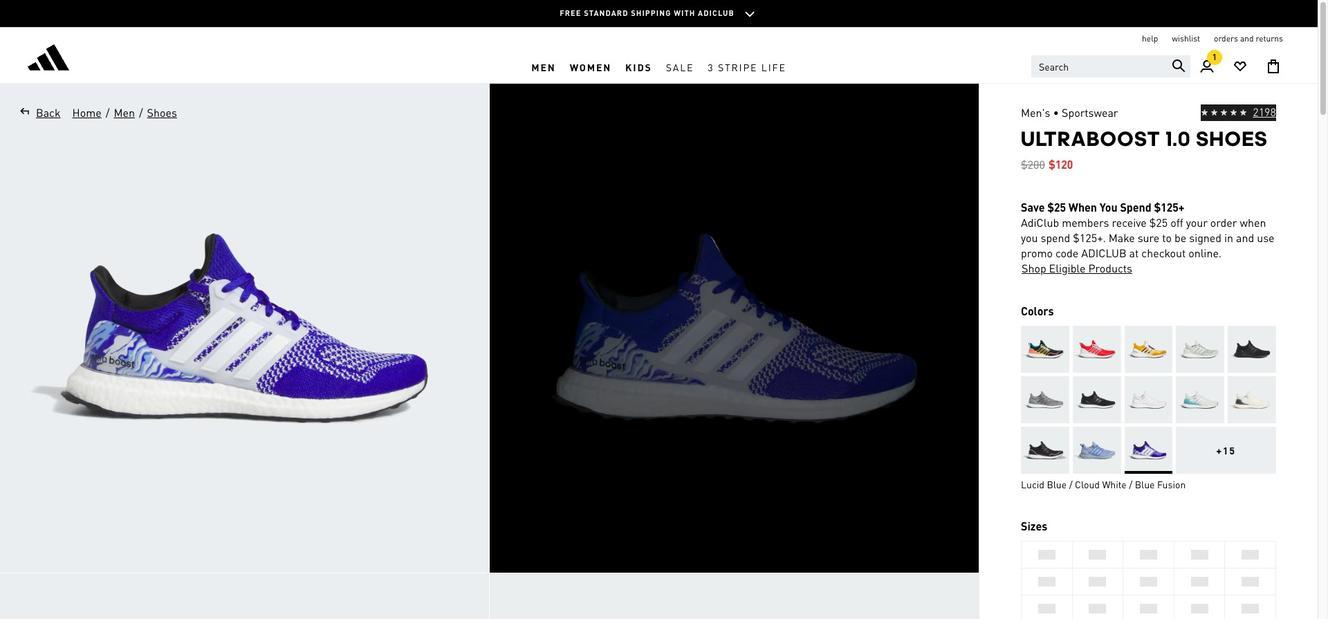 Task type: locate. For each thing, give the bounding box(es) containing it.
sure
[[1138, 230, 1160, 245]]

wishlist link
[[1172, 33, 1201, 44]]

adiclub
[[698, 8, 735, 18], [1082, 246, 1127, 260]]

promo
[[1021, 246, 1053, 260]]

blue ultraboost 1.0 shoes image
[[0, 84, 489, 573], [490, 84, 979, 573], [0, 574, 489, 619], [490, 574, 979, 619]]

kids
[[626, 61, 652, 73]]

0 horizontal spatial blue
[[1047, 478, 1067, 491]]

product color: cloud white / team maroon / team colleg gold image
[[1125, 326, 1173, 373]]

returns
[[1256, 33, 1284, 44]]

product color: off white / off white / core black image
[[1228, 376, 1277, 423]]

aaa
[[1038, 549, 1056, 561], [1089, 549, 1107, 561], [1140, 549, 1158, 561], [1191, 549, 1209, 561], [1242, 549, 1260, 561], [1038, 576, 1056, 588], [1089, 576, 1107, 588], [1140, 576, 1158, 588], [1191, 576, 1209, 588], [1242, 576, 1260, 588], [1038, 603, 1056, 615], [1089, 603, 1107, 615], [1140, 603, 1158, 615], [1191, 603, 1209, 615], [1242, 603, 1260, 615]]

eligible
[[1049, 261, 1086, 275]]

product color: crystal white / crystal white / preloved blue image
[[1177, 376, 1225, 423]]

/ right white on the bottom of the page
[[1129, 478, 1133, 491]]

fusion
[[1158, 478, 1186, 491]]

life
[[762, 61, 787, 73]]

1
[[1213, 52, 1217, 62]]

help link
[[1142, 33, 1159, 44]]

code
[[1056, 246, 1079, 260]]

0 vertical spatial $25
[[1048, 200, 1066, 215]]

0 horizontal spatial product color: core black / core black / beam green image
[[1073, 376, 1121, 423]]

men link
[[113, 104, 136, 121]]

men
[[532, 61, 556, 73]]

/ right men
[[139, 105, 143, 120]]

1 horizontal spatial shoes
[[1197, 127, 1269, 151]]

3
[[708, 61, 715, 73]]

$200
[[1021, 157, 1045, 172]]

at
[[1130, 246, 1139, 260]]

1 vertical spatial $25
[[1150, 215, 1168, 230]]

order
[[1211, 215, 1238, 230]]

1 horizontal spatial adiclub
[[1082, 246, 1127, 260]]

shoes
[[147, 105, 177, 120], [1197, 127, 1269, 151]]

help
[[1142, 33, 1159, 44]]

wishlist
[[1172, 33, 1201, 44]]

1 vertical spatial adiclub
[[1082, 246, 1127, 260]]

1 vertical spatial and
[[1237, 230, 1255, 245]]

product color: core black / core black / beam green image up product color: off white / off white / core black image
[[1228, 326, 1277, 373]]

with
[[674, 8, 696, 18]]

adiclub up products
[[1082, 246, 1127, 260]]

1 horizontal spatial $25
[[1150, 215, 1168, 230]]

blue left "fusion"
[[1135, 478, 1155, 491]]

0 horizontal spatial adiclub
[[698, 8, 735, 18]]

and right orders
[[1241, 33, 1254, 44]]

ultraboost 1.0 shoes $200 $120
[[1021, 127, 1269, 172]]

online.
[[1189, 246, 1222, 260]]

1 blue from the left
[[1047, 478, 1067, 491]]

sale
[[666, 61, 694, 73]]

product color: core black / core black / beam green image up product color: blue dawn / blue dawn / blue fusion image
[[1073, 376, 1121, 423]]

product color: lucid blue / cloud white / blue fusion image
[[1125, 427, 1173, 474]]

product color: linen green / linen green / silver green image
[[1177, 326, 1225, 373]]

stripe
[[718, 61, 758, 73]]

blue right the 'lucid'
[[1047, 478, 1067, 491]]

receive
[[1112, 215, 1147, 230]]

0 horizontal spatial $25
[[1048, 200, 1066, 215]]

0 vertical spatial shoes
[[147, 105, 177, 120]]

shoes right men
[[147, 105, 177, 120]]

3 stripe life link
[[701, 51, 793, 83]]

$25 up the adiclub
[[1048, 200, 1066, 215]]

sizes
[[1021, 519, 1048, 534]]

use
[[1257, 230, 1275, 245]]

blue
[[1047, 478, 1067, 491], [1135, 478, 1155, 491]]

ultraboost
[[1021, 127, 1161, 151]]

2198
[[1253, 104, 1277, 119]]

free
[[560, 8, 582, 18]]

/
[[106, 105, 110, 120], [139, 105, 143, 120], [1070, 478, 1073, 491], [1129, 478, 1133, 491]]

0 vertical spatial adiclub
[[698, 8, 735, 18]]

$25 up to
[[1150, 215, 1168, 230]]

shoes down 2198 button
[[1197, 127, 1269, 151]]

home / men / shoes
[[72, 105, 177, 120]]

product color: blue dawn / blue dawn / blue fusion image
[[1073, 427, 1121, 474]]

back
[[36, 105, 61, 120]]

0 vertical spatial and
[[1241, 33, 1254, 44]]

1 vertical spatial product color: core black / core black / beam green image
[[1073, 376, 1121, 423]]

2198 button
[[1201, 104, 1277, 121]]

and
[[1241, 33, 1254, 44], [1237, 230, 1255, 245]]

main navigation element
[[315, 51, 1003, 83]]

orders and returns
[[1214, 33, 1284, 44]]

to
[[1163, 230, 1172, 245]]

1 horizontal spatial blue
[[1135, 478, 1155, 491]]

home link
[[72, 104, 102, 121]]

$125+.
[[1073, 230, 1106, 245]]

$25
[[1048, 200, 1066, 215], [1150, 215, 1168, 230]]

spend
[[1041, 230, 1071, 245]]

and right the in
[[1237, 230, 1255, 245]]

orders and returns link
[[1214, 33, 1284, 44]]

save $25 when you spend $125+ adiclub members receive $25 off your order when you spend $125+. make sure to be signed in and use promo code adiclub at checkout online. shop eligible products
[[1021, 200, 1275, 275]]

shop
[[1022, 261, 1047, 275]]

kids link
[[619, 51, 659, 83]]

1 horizontal spatial product color: core black / core black / beam green image
[[1228, 326, 1277, 373]]

men
[[114, 105, 135, 120]]

product color: core black / core black / beam green image
[[1228, 326, 1277, 373], [1073, 376, 1121, 423]]

free standard shipping with adiclub
[[560, 8, 735, 18]]

1 vertical spatial shoes
[[1197, 127, 1269, 151]]

1 link
[[1191, 50, 1224, 83]]

adiclub right with
[[698, 8, 735, 18]]

•
[[1054, 105, 1059, 120]]



Task type: vqa. For each thing, say whether or not it's contained in the screenshot.
'Eligible'
yes



Task type: describe. For each thing, give the bounding box(es) containing it.
cloud
[[1075, 478, 1100, 491]]

back link
[[14, 104, 61, 121]]

shoes inside ultraboost 1.0 shoes $200 $120
[[1197, 127, 1269, 151]]

sale link
[[659, 51, 701, 83]]

men's
[[1021, 105, 1051, 120]]

save
[[1021, 200, 1045, 215]]

and inside save $25 when you spend $125+ adiclub members receive $25 off your order when you spend $125+. make sure to be signed in and use promo code adiclub at checkout online. shop eligible products
[[1237, 230, 1255, 245]]

sportswear
[[1062, 105, 1119, 120]]

+15 button
[[1177, 427, 1277, 474]]

lucid
[[1021, 478, 1045, 491]]

product color: core black / core black / bright blue image
[[1021, 326, 1070, 373]]

when
[[1069, 200, 1097, 215]]

white
[[1103, 478, 1127, 491]]

0 vertical spatial product color: core black / core black / beam green image
[[1228, 326, 1277, 373]]

checkout
[[1142, 246, 1186, 260]]

product color: active red / active red / core black image
[[1073, 326, 1121, 373]]

in
[[1225, 230, 1234, 245]]

$120
[[1049, 157, 1073, 172]]

signed
[[1190, 230, 1222, 245]]

make
[[1109, 230, 1135, 245]]

home
[[72, 105, 102, 120]]

2 blue from the left
[[1135, 478, 1155, 491]]

your
[[1186, 215, 1208, 230]]

colors
[[1021, 304, 1054, 318]]

product color: grey three / grey five / core black image
[[1021, 376, 1070, 423]]

men's • sportswear
[[1021, 105, 1119, 120]]

women link
[[563, 51, 619, 83]]

/ left cloud
[[1070, 478, 1073, 491]]

3 stripe life
[[708, 61, 787, 73]]

$125+
[[1154, 200, 1185, 215]]

you
[[1021, 230, 1038, 245]]

men link
[[525, 51, 563, 83]]

Search field
[[1032, 55, 1191, 77]]

women
[[570, 61, 612, 73]]

product color: cloud white / cloud white / cloud white image
[[1125, 376, 1173, 423]]

product color: core black / core black / wonder quartz image
[[1021, 427, 1070, 474]]

shoes link
[[146, 104, 178, 121]]

adiclub
[[1021, 215, 1060, 230]]

/ left men
[[106, 105, 110, 120]]

0 horizontal spatial shoes
[[147, 105, 177, 120]]

and inside "link"
[[1241, 33, 1254, 44]]

1.0
[[1166, 127, 1192, 151]]

shipping
[[631, 8, 672, 18]]

when
[[1240, 215, 1267, 230]]

adiclub inside save $25 when you spend $125+ adiclub members receive $25 off your order when you spend $125+. make sure to be signed in and use promo code adiclub at checkout online. shop eligible products
[[1082, 246, 1127, 260]]

off
[[1171, 215, 1184, 230]]

standard
[[584, 8, 629, 18]]

products
[[1089, 261, 1133, 275]]

orders
[[1214, 33, 1239, 44]]

be
[[1175, 230, 1187, 245]]

you
[[1100, 200, 1118, 215]]

spend
[[1121, 200, 1152, 215]]

members
[[1062, 215, 1110, 230]]

lucid blue / cloud white / blue fusion
[[1021, 478, 1186, 491]]

shop eligible products link
[[1021, 261, 1133, 276]]

+15
[[1217, 444, 1236, 457]]



